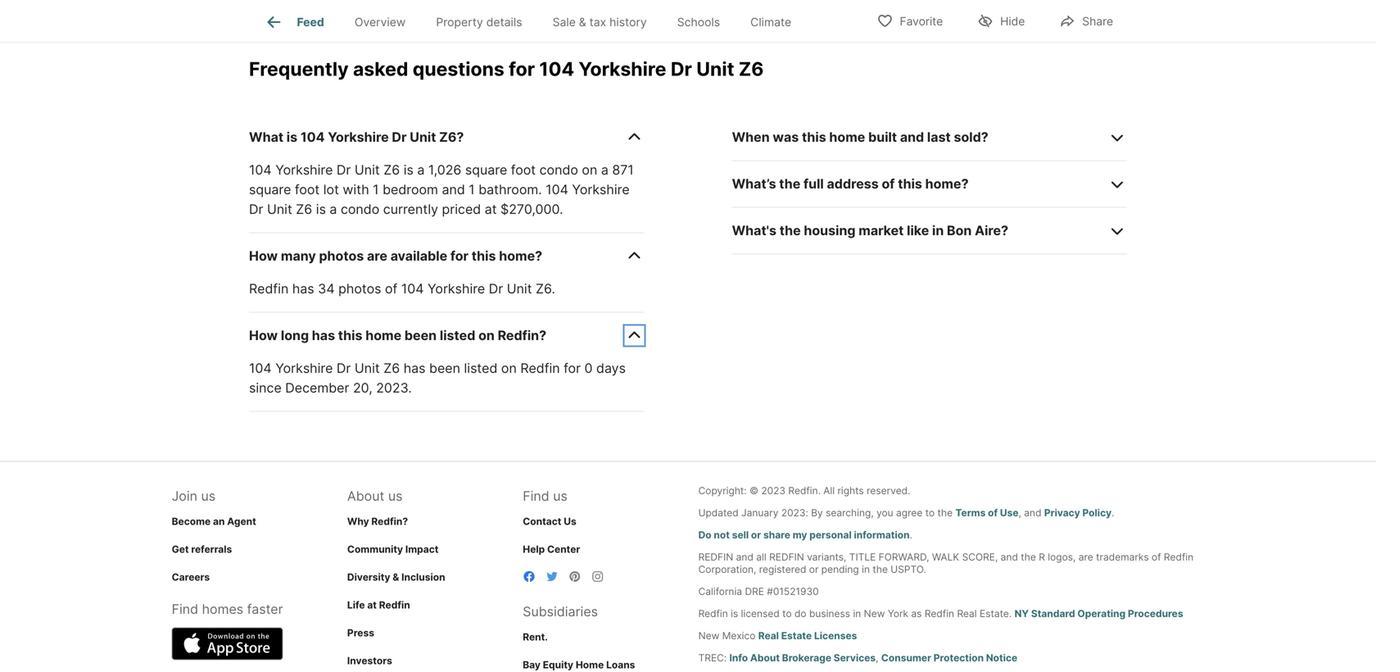 Task type: locate. For each thing, give the bounding box(es) containing it.
z6 up the 'many'
[[296, 201, 312, 217]]

sale & tax history tab
[[538, 2, 662, 42]]

or inside redfin and all redfin variants, title forward, walk score, and the r logos, are trademarks of redfin corporation, registered or pending in the uspto.
[[810, 563, 819, 575]]

z6
[[739, 57, 764, 80], [384, 162, 400, 178], [296, 201, 312, 217], [384, 360, 400, 376]]

services
[[834, 652, 876, 664]]

a for priced
[[330, 201, 337, 217]]

2 horizontal spatial us
[[553, 488, 568, 504]]

0 horizontal spatial condo
[[341, 201, 380, 217]]

1 horizontal spatial redfin?
[[498, 327, 547, 343]]

dr down what
[[249, 201, 263, 217]]

1 vertical spatial are
[[1079, 551, 1094, 563]]

. up trademarks
[[1112, 507, 1115, 519]]

this up 20,
[[338, 327, 363, 343]]

many
[[281, 248, 316, 264]]

at
[[485, 201, 497, 217], [367, 599, 377, 611]]

how inside how long has this home been listed on redfin? "dropdown button"
[[249, 327, 278, 343]]

0 vertical spatial in
[[933, 222, 944, 238]]

& right diversity on the left bottom
[[393, 571, 399, 583]]

104 yorkshire dr unit z6 has been listed on redfin for 0 days since december 20, 2023.
[[249, 360, 626, 396]]

property details tab
[[421, 2, 538, 42]]

104 down what
[[249, 162, 272, 178]]

1 redfin from the left
[[699, 551, 734, 563]]

0 horizontal spatial .
[[910, 529, 913, 541]]

0 vertical spatial are
[[367, 248, 388, 264]]

equity
[[543, 659, 574, 671]]

1 vertical spatial has
[[312, 327, 335, 343]]

contact us
[[523, 515, 577, 527]]

foot left lot
[[295, 181, 320, 197]]

real down licensed
[[759, 630, 779, 642]]

about down new mexico real estate licenses
[[751, 652, 780, 664]]

0 horizontal spatial home?
[[499, 248, 543, 264]]

to right agree
[[926, 507, 935, 519]]

how for how long has this home been listed on redfin?
[[249, 327, 278, 343]]

photos right "34"
[[339, 281, 382, 297]]

has up "2023."
[[404, 360, 426, 376]]

1 horizontal spatial on
[[502, 360, 517, 376]]

2023.
[[376, 380, 412, 396]]

title
[[850, 551, 876, 563]]

logos,
[[1048, 551, 1076, 563]]

0 horizontal spatial on
[[479, 327, 495, 343]]

0 horizontal spatial home
[[366, 327, 402, 343]]

about up why
[[347, 488, 385, 504]]

share
[[1083, 14, 1114, 28]]

, left consumer
[[876, 652, 879, 664]]

2 vertical spatial in
[[854, 608, 862, 620]]

licenses
[[815, 630, 858, 642]]

find for find homes faster
[[172, 601, 198, 617]]

0 horizontal spatial 1
[[373, 181, 379, 197]]

1 vertical spatial listed
[[464, 360, 498, 376]]

0 horizontal spatial in
[[854, 608, 862, 620]]

tab list
[[249, 0, 820, 42]]

us for find us
[[553, 488, 568, 504]]

1 horizontal spatial redfin
[[770, 551, 805, 563]]

operating
[[1078, 608, 1126, 620]]

1 horizontal spatial in
[[862, 563, 870, 575]]

0 vertical spatial foot
[[511, 162, 536, 178]]

1 horizontal spatial foot
[[511, 162, 536, 178]]

2 horizontal spatial on
[[582, 162, 598, 178]]

life at redfin
[[347, 599, 410, 611]]

1 vertical spatial for
[[451, 248, 469, 264]]

& left tax
[[579, 15, 587, 29]]

available
[[391, 248, 448, 264]]

yorkshire up lot
[[276, 162, 333, 178]]

agent
[[227, 515, 256, 527]]

has inside "dropdown button"
[[312, 327, 335, 343]]

0 vertical spatial home
[[830, 129, 866, 145]]

favorite button
[[863, 4, 957, 37]]

104 up $270,000.
[[546, 181, 569, 197]]

terms of use link
[[956, 507, 1019, 519]]

2 horizontal spatial for
[[564, 360, 581, 376]]

0 horizontal spatial about
[[347, 488, 385, 504]]

0 vertical spatial square
[[465, 162, 508, 178]]

2 vertical spatial for
[[564, 360, 581, 376]]

104 inside 104 yorkshire dr unit z6 is a condo currently priced at $270,000.
[[546, 181, 569, 197]]

0 horizontal spatial square
[[249, 181, 291, 197]]

, left privacy
[[1019, 507, 1022, 519]]

home left built
[[830, 129, 866, 145]]

is down lot
[[316, 201, 326, 217]]

do not sell or share my personal information link
[[699, 529, 910, 541]]

has left "34"
[[292, 281, 314, 297]]

in inside dropdown button
[[933, 222, 944, 238]]

us up us
[[553, 488, 568, 504]]

photos up "34"
[[319, 248, 364, 264]]

the down title
[[873, 563, 888, 575]]

is right what
[[287, 129, 298, 145]]

diversity & inclusion button
[[347, 571, 446, 583]]

z6 inside 104 yorkshire dr unit z6 is a 1,026 square foot condo on a 871 square foot lot with 1 bedroom and 1 bathroom.
[[384, 162, 400, 178]]

a inside 104 yorkshire dr unit z6 is a condo currently priced at $270,000.
[[330, 201, 337, 217]]

0 vertical spatial at
[[485, 201, 497, 217]]

0 horizontal spatial redfin
[[699, 551, 734, 563]]

1 horizontal spatial new
[[864, 608, 886, 620]]

redfin and all redfin variants, title forward, walk score, and the r logos, are trademarks of redfin corporation, registered or pending in the uspto.
[[699, 551, 1194, 575]]

home down 'redfin has 34 photos of 104 yorkshire dr unit z6.'
[[366, 327, 402, 343]]

sold?
[[954, 129, 989, 145]]

or down the variants,
[[810, 563, 819, 575]]

0 horizontal spatial for
[[451, 248, 469, 264]]

redfin inside redfin and all redfin variants, title forward, walk score, and the r logos, are trademarks of redfin corporation, registered or pending in the uspto.
[[1165, 551, 1194, 563]]

0 horizontal spatial redfin?
[[372, 515, 408, 527]]

redfin left 0
[[521, 360, 560, 376]]

diversity
[[347, 571, 391, 583]]

0 vertical spatial find
[[523, 488, 550, 504]]

us right join
[[201, 488, 216, 504]]

1 us from the left
[[201, 488, 216, 504]]

1 horizontal spatial about
[[751, 652, 780, 664]]

unit up the 'many'
[[267, 201, 292, 217]]

0 vertical spatial how
[[249, 248, 278, 264]]

0 vertical spatial home?
[[926, 176, 969, 192]]

us for about us
[[388, 488, 403, 504]]

like
[[907, 222, 930, 238]]

a left 871
[[601, 162, 609, 178]]

z6 inside 104 yorkshire dr unit z6 is a condo currently priced at $270,000.
[[296, 201, 312, 217]]

protection
[[934, 652, 984, 664]]

0 vertical spatial for
[[509, 57, 535, 80]]

& inside tab
[[579, 15, 587, 29]]

in inside redfin and all redfin variants, title forward, walk score, and the r logos, are trademarks of redfin corporation, registered or pending in the uspto.
[[862, 563, 870, 575]]

been inside how long has this home been listed on redfin? "dropdown button"
[[405, 327, 437, 343]]

redfin has 34 photos of 104 yorkshire dr unit z6.
[[249, 281, 556, 297]]

a up bedroom
[[417, 162, 425, 178]]

become an agent
[[172, 515, 256, 527]]

0 vertical spatial listed
[[440, 327, 476, 343]]

dr inside "104 yorkshire dr unit z6 has been listed on redfin for 0 days since december 20, 2023."
[[337, 360, 351, 376]]

home?
[[926, 176, 969, 192], [499, 248, 543, 264]]

2 how from the top
[[249, 327, 278, 343]]

dr inside 104 yorkshire dr unit z6 is a condo currently priced at $270,000.
[[249, 201, 263, 217]]

information
[[854, 529, 910, 541]]

since
[[249, 380, 282, 396]]

r
[[1039, 551, 1046, 563]]

0 vertical spatial redfin?
[[498, 327, 547, 343]]

on left 871
[[582, 162, 598, 178]]

104 up since
[[249, 360, 272, 376]]

this inside "dropdown button"
[[338, 327, 363, 343]]

in down title
[[862, 563, 870, 575]]

how
[[249, 248, 278, 264], [249, 327, 278, 343]]

bay equity home loans button
[[523, 659, 636, 671]]

mexico
[[723, 630, 756, 642]]

listed down how long has this home been listed on redfin? "dropdown button"
[[464, 360, 498, 376]]

download the redfin app on the apple app store image
[[172, 627, 283, 660]]

redfin up registered
[[770, 551, 805, 563]]

2 horizontal spatial in
[[933, 222, 944, 238]]

in right like
[[933, 222, 944, 238]]

listed
[[440, 327, 476, 343], [464, 360, 498, 376]]

how left long
[[249, 327, 278, 343]]

are right 'logos,'
[[1079, 551, 1094, 563]]

sell
[[732, 529, 749, 541]]

1 vertical spatial photos
[[339, 281, 382, 297]]

1 vertical spatial home
[[366, 327, 402, 343]]

rights
[[838, 485, 864, 497]]

0 vertical spatial photos
[[319, 248, 364, 264]]

0 horizontal spatial &
[[393, 571, 399, 583]]

personal
[[810, 529, 852, 541]]

0 horizontal spatial at
[[367, 599, 377, 611]]

1 horizontal spatial home?
[[926, 176, 969, 192]]

z6 for 104 yorkshire dr unit z6 is a condo currently priced at $270,000.
[[296, 201, 312, 217]]

get
[[172, 543, 189, 555]]

redfin
[[249, 281, 289, 297], [521, 360, 560, 376], [1165, 551, 1194, 563], [379, 599, 410, 611], [699, 608, 728, 620], [925, 608, 955, 620]]

what's
[[732, 176, 777, 192]]

listed up "104 yorkshire dr unit z6 has been listed on redfin for 0 days since december 20, 2023." in the left bottom of the page
[[440, 327, 476, 343]]

z6 up "2023."
[[384, 360, 400, 376]]

for down details
[[509, 57, 535, 80]]

on up "104 yorkshire dr unit z6 has been listed on redfin for 0 days since december 20, 2023." in the left bottom of the page
[[479, 327, 495, 343]]

asked
[[353, 57, 409, 80]]

1 vertical spatial find
[[172, 601, 198, 617]]

of inside redfin and all redfin variants, title forward, walk score, and the r logos, are trademarks of redfin corporation, registered or pending in the uspto.
[[1152, 551, 1162, 563]]

1 vertical spatial about
[[751, 652, 780, 664]]

34
[[318, 281, 335, 297]]

this down priced at the left top of page
[[472, 248, 496, 264]]

when was this home built and last sold?
[[732, 129, 989, 145]]

1 horizontal spatial a
[[417, 162, 425, 178]]

redfin facebook image
[[523, 570, 536, 583]]

new left york
[[864, 608, 886, 620]]

1 vertical spatial on
[[479, 327, 495, 343]]

home inside dropdown button
[[830, 129, 866, 145]]

unit left z6.
[[507, 281, 532, 297]]

questions
[[413, 57, 505, 80]]

what's
[[732, 222, 777, 238]]

schools tab
[[662, 2, 736, 42]]

1 vertical spatial in
[[862, 563, 870, 575]]

is up bedroom
[[404, 162, 414, 178]]

uspto.
[[891, 563, 927, 575]]

0 vertical spatial about
[[347, 488, 385, 504]]

what's the full address of this home? button
[[732, 161, 1128, 208]]

do not sell or share my personal information .
[[699, 529, 913, 541]]

priced
[[442, 201, 481, 217]]

and inside dropdown button
[[901, 129, 925, 145]]

as
[[912, 608, 922, 620]]

0 vertical spatial condo
[[540, 162, 579, 178]]

housing
[[804, 222, 856, 238]]

been up "104 yorkshire dr unit z6 has been listed on redfin for 0 days since december 20, 2023." in the left bottom of the page
[[405, 327, 437, 343]]

the left terms
[[938, 507, 953, 519]]

home? up z6.
[[499, 248, 543, 264]]

overview
[[355, 15, 406, 29]]

0 horizontal spatial new
[[699, 630, 720, 642]]

to
[[926, 507, 935, 519], [783, 608, 792, 620]]

unit up 20,
[[355, 360, 380, 376]]

1 vertical spatial foot
[[295, 181, 320, 197]]

foot up bathroom.
[[511, 162, 536, 178]]

unit inside 104 yorkshire dr unit z6 is a 1,026 square foot condo on a 871 square foot lot with 1 bedroom and 1 bathroom.
[[355, 162, 380, 178]]

1 vertical spatial condo
[[341, 201, 380, 217]]

condo inside 104 yorkshire dr unit z6 is a condo currently priced at $270,000.
[[341, 201, 380, 217]]

0 horizontal spatial find
[[172, 601, 198, 617]]

on down how long has this home been listed on redfin? "dropdown button"
[[502, 360, 517, 376]]

1 horizontal spatial 1
[[469, 181, 475, 197]]

0 horizontal spatial a
[[330, 201, 337, 217]]

1 horizontal spatial real
[[958, 608, 977, 620]]

z6 inside "104 yorkshire dr unit z6 has been listed on redfin for 0 days since december 20, 2023."
[[384, 360, 400, 376]]

redfin twitter image
[[546, 570, 559, 583]]

last
[[928, 129, 951, 145]]

feed link
[[264, 12, 324, 32]]

forward,
[[879, 551, 930, 563]]

and left all
[[737, 551, 754, 563]]

real left the estate.
[[958, 608, 977, 620]]

for left 0
[[564, 360, 581, 376]]

2023
[[762, 485, 786, 497]]

how long has this home been listed on redfin?
[[249, 327, 547, 343]]

on inside how long has this home been listed on redfin? "dropdown button"
[[479, 327, 495, 343]]

square up bathroom.
[[465, 162, 508, 178]]

for inside how many photos are available for this home? dropdown button
[[451, 248, 469, 264]]

estate
[[782, 630, 812, 642]]

new up trec:
[[699, 630, 720, 642]]

redfin up 'corporation,'
[[699, 551, 734, 563]]

1 how from the top
[[249, 248, 278, 264]]

in right business
[[854, 608, 862, 620]]

0 horizontal spatial us
[[201, 488, 216, 504]]

1 vertical spatial real
[[759, 630, 779, 642]]

square down what
[[249, 181, 291, 197]]

unit
[[697, 57, 735, 80], [410, 129, 436, 145], [355, 162, 380, 178], [267, 201, 292, 217], [507, 281, 532, 297], [355, 360, 380, 376]]

1 horizontal spatial find
[[523, 488, 550, 504]]

tab list containing feed
[[249, 0, 820, 42]]

of right trademarks
[[1152, 551, 1162, 563]]

by
[[812, 507, 823, 519]]

and right use
[[1025, 507, 1042, 519]]

been inside "104 yorkshire dr unit z6 has been listed on redfin for 0 days since december 20, 2023."
[[429, 360, 461, 376]]

faster
[[247, 601, 283, 617]]

what is 104 yorkshire dr unit z6? button
[[249, 114, 645, 160]]

for right available
[[451, 248, 469, 264]]

ny standard operating procedures link
[[1015, 608, 1184, 620]]

1 up priced at the left top of page
[[469, 181, 475, 197]]

1 horizontal spatial or
[[810, 563, 819, 575]]

what's the full address of this home?
[[732, 176, 969, 192]]

is inside 104 yorkshire dr unit z6 is a 1,026 square foot condo on a 871 square foot lot with 1 bedroom and 1 bathroom.
[[404, 162, 414, 178]]

0 vertical spatial or
[[752, 529, 762, 541]]

my
[[793, 529, 808, 541]]

1 horizontal spatial home
[[830, 129, 866, 145]]

2 horizontal spatial a
[[601, 162, 609, 178]]

this right was
[[802, 129, 827, 145]]

find up contact
[[523, 488, 550, 504]]

of right address
[[882, 176, 895, 192]]

unit up with
[[355, 162, 380, 178]]

help center button
[[523, 543, 581, 555]]

find for find us
[[523, 488, 550, 504]]

1 horizontal spatial .
[[1112, 507, 1115, 519]]

us
[[564, 515, 577, 527]]

has right long
[[312, 327, 335, 343]]

yorkshire inside 104 yorkshire dr unit z6 is a 1,026 square foot condo on a 871 square foot lot with 1 bedroom and 1 bathroom.
[[276, 162, 333, 178]]

redfin? down z6.
[[498, 327, 547, 343]]

0 vertical spatial ,
[[1019, 507, 1022, 519]]

dr up december at bottom left
[[337, 360, 351, 376]]

of
[[882, 176, 895, 192], [385, 281, 398, 297], [988, 507, 998, 519], [1152, 551, 1162, 563]]

been down how long has this home been listed on redfin? "dropdown button"
[[429, 360, 461, 376]]

condo up $270,000.
[[540, 162, 579, 178]]

at down bathroom.
[[485, 201, 497, 217]]

copyright: © 2023 redfin. all rights reserved.
[[699, 485, 911, 497]]

dr inside what is 104 yorkshire dr unit z6? dropdown button
[[392, 129, 407, 145]]

1 vertical spatial been
[[429, 360, 461, 376]]

0 horizontal spatial are
[[367, 248, 388, 264]]

condo inside 104 yorkshire dr unit z6 is a 1,026 square foot condo on a 871 square foot lot with 1 bedroom and 1 bathroom.
[[540, 162, 579, 178]]

is
[[287, 129, 298, 145], [404, 162, 414, 178], [316, 201, 326, 217], [731, 608, 739, 620]]

1 vertical spatial &
[[393, 571, 399, 583]]

yorkshire down how many photos are available for this home? dropdown button
[[428, 281, 485, 297]]

updated
[[699, 507, 739, 519]]

at right "life"
[[367, 599, 377, 611]]

1 horizontal spatial ,
[[1019, 507, 1022, 519]]

all
[[824, 485, 835, 497]]

0 horizontal spatial to
[[783, 608, 792, 620]]

to left do
[[783, 608, 792, 620]]

0 horizontal spatial foot
[[295, 181, 320, 197]]

dr down schools tab
[[671, 57, 693, 80]]

trec:
[[699, 652, 727, 664]]

dr left the z6?
[[392, 129, 407, 145]]

yorkshire inside dropdown button
[[328, 129, 389, 145]]

us up 'why redfin?'
[[388, 488, 403, 504]]

of left use
[[988, 507, 998, 519]]

1 vertical spatial how
[[249, 327, 278, 343]]

terms
[[956, 507, 986, 519]]

unit inside dropdown button
[[410, 129, 436, 145]]

2 vertical spatial has
[[404, 360, 426, 376]]

unit left the z6?
[[410, 129, 436, 145]]

a down lot
[[330, 201, 337, 217]]

dr
[[671, 57, 693, 80], [392, 129, 407, 145], [337, 162, 351, 178], [249, 201, 263, 217], [489, 281, 503, 297], [337, 360, 351, 376]]

2 us from the left
[[388, 488, 403, 504]]

how long has this home been listed on redfin? button
[[249, 313, 645, 358]]

and left last
[[901, 129, 925, 145]]

3 us from the left
[[553, 488, 568, 504]]

0 vertical spatial on
[[582, 162, 598, 178]]

0 vertical spatial been
[[405, 327, 437, 343]]

yorkshire up with
[[328, 129, 389, 145]]

1 vertical spatial home?
[[499, 248, 543, 264]]

1 horizontal spatial condo
[[540, 162, 579, 178]]

0 vertical spatial &
[[579, 15, 587, 29]]

2 vertical spatial on
[[502, 360, 517, 376]]

how inside how many photos are available for this home? dropdown button
[[249, 248, 278, 264]]

us
[[201, 488, 216, 504], [388, 488, 403, 504], [553, 488, 568, 504]]

york
[[888, 608, 909, 620]]

redfin pinterest image
[[569, 570, 582, 583]]

1 vertical spatial redfin?
[[372, 515, 408, 527]]

redfin down the 'many'
[[249, 281, 289, 297]]

has
[[292, 281, 314, 297], [312, 327, 335, 343], [404, 360, 426, 376]]

1 vertical spatial or
[[810, 563, 819, 575]]

dre
[[745, 586, 765, 597]]

1 horizontal spatial us
[[388, 488, 403, 504]]

find down "careers" button
[[172, 601, 198, 617]]

1 right with
[[373, 181, 379, 197]]

registered
[[760, 563, 807, 575]]

yorkshire down 871
[[572, 181, 630, 197]]

& for diversity
[[393, 571, 399, 583]]

for inside "104 yorkshire dr unit z6 has been listed on redfin for 0 days since december 20, 2023."
[[564, 360, 581, 376]]



Task type: vqa. For each thing, say whether or not it's contained in the screenshot.
bottom tour
no



Task type: describe. For each thing, give the bounding box(es) containing it.
trademarks
[[1097, 551, 1150, 563]]

0 vertical spatial has
[[292, 281, 314, 297]]

& for sale
[[579, 15, 587, 29]]

privacy policy link
[[1045, 507, 1112, 519]]

privacy
[[1045, 507, 1081, 519]]

real estate licenses link
[[759, 630, 858, 642]]

104 yorkshire dr unit z6 is a 1,026 square foot condo on a 871 square foot lot with 1 bedroom and 1 bathroom.
[[249, 162, 634, 197]]

yorkshire down the history
[[579, 57, 667, 80]]

is up 'mexico'
[[731, 608, 739, 620]]

z6?
[[439, 129, 464, 145]]

1 horizontal spatial for
[[509, 57, 535, 80]]

z6 down climate tab
[[739, 57, 764, 80]]

aire?
[[975, 222, 1009, 238]]

20,
[[353, 380, 373, 396]]

days
[[597, 360, 626, 376]]

are inside redfin and all redfin variants, title forward, walk score, and the r logos, are trademarks of redfin corporation, registered or pending in the uspto.
[[1079, 551, 1094, 563]]

z6 for 104 yorkshire dr unit z6 is a 1,026 square foot condo on a 871 square foot lot with 1 bedroom and 1 bathroom.
[[384, 162, 400, 178]]

104 inside "104 yorkshire dr unit z6 has been listed on redfin for 0 days since december 20, 2023."
[[249, 360, 272, 376]]

investors
[[347, 655, 392, 667]]

bon
[[947, 222, 972, 238]]

searching,
[[826, 507, 874, 519]]

0 vertical spatial real
[[958, 608, 977, 620]]

bay equity home loans
[[523, 659, 636, 671]]

property
[[436, 15, 483, 29]]

what's the housing market like in bon aire?
[[732, 222, 1009, 238]]

and right score,
[[1001, 551, 1019, 563]]

walk
[[933, 551, 960, 563]]

do
[[699, 529, 712, 541]]

find homes faster
[[172, 601, 283, 617]]

variants,
[[807, 551, 847, 563]]

1 vertical spatial at
[[367, 599, 377, 611]]

2 redfin from the left
[[770, 551, 805, 563]]

1 vertical spatial new
[[699, 630, 720, 642]]

redfin instagram image
[[592, 570, 605, 583]]

when was this home built and last sold? button
[[732, 114, 1128, 161]]

1 vertical spatial to
[[783, 608, 792, 620]]

redfin? inside how long has this home been listed on redfin? "dropdown button"
[[498, 327, 547, 343]]

investors button
[[347, 655, 392, 667]]

unit inside 104 yorkshire dr unit z6 is a condo currently priced at $270,000.
[[267, 201, 292, 217]]

contact us button
[[523, 515, 577, 527]]

loans
[[607, 659, 636, 671]]

us for join us
[[201, 488, 216, 504]]

new mexico real estate licenses
[[699, 630, 858, 642]]

rent. button
[[523, 631, 548, 643]]

address
[[827, 176, 879, 192]]

join us
[[172, 488, 216, 504]]

when
[[732, 129, 770, 145]]

reserved.
[[867, 485, 911, 497]]

redfin right the as
[[925, 608, 955, 620]]

z6 for 104 yorkshire dr unit z6 has been listed on redfin for 0 days since december 20, 2023.
[[384, 360, 400, 376]]

0 horizontal spatial or
[[752, 529, 762, 541]]

0
[[585, 360, 593, 376]]

2 1 from the left
[[469, 181, 475, 197]]

community impact button
[[347, 543, 439, 555]]

consumer protection notice link
[[882, 652, 1018, 664]]

get referrals
[[172, 543, 232, 555]]

december
[[285, 380, 350, 396]]

$270,000.
[[501, 201, 563, 217]]

unit inside "104 yorkshire dr unit z6 has been listed on redfin for 0 days since december 20, 2023."
[[355, 360, 380, 376]]

info
[[730, 652, 748, 664]]

details
[[487, 15, 522, 29]]

how for how many photos are available for this home?
[[249, 248, 278, 264]]

market
[[859, 222, 904, 238]]

0 vertical spatial new
[[864, 608, 886, 620]]

1 vertical spatial square
[[249, 181, 291, 197]]

and inside 104 yorkshire dr unit z6 is a 1,026 square foot condo on a 871 square foot lot with 1 bedroom and 1 bathroom.
[[442, 181, 465, 197]]

careers
[[172, 571, 210, 583]]

consumer
[[882, 652, 932, 664]]

yorkshire inside "104 yorkshire dr unit z6 has been listed on redfin for 0 days since december 20, 2023."
[[276, 360, 333, 376]]

is inside 104 yorkshire dr unit z6 is a condo currently priced at $270,000.
[[316, 201, 326, 217]]

104 down sale
[[540, 57, 575, 80]]

ny
[[1015, 608, 1029, 620]]

hide
[[1001, 14, 1026, 28]]

z6.
[[536, 281, 556, 297]]

of inside dropdown button
[[882, 176, 895, 192]]

listed inside "104 yorkshire dr unit z6 has been listed on redfin for 0 days since december 20, 2023."
[[464, 360, 498, 376]]

the left the r
[[1021, 551, 1037, 563]]

0 vertical spatial .
[[1112, 507, 1115, 519]]

contact
[[523, 515, 562, 527]]

0 vertical spatial to
[[926, 507, 935, 519]]

find us
[[523, 488, 568, 504]]

the right what's
[[780, 222, 801, 238]]

corporation,
[[699, 563, 757, 575]]

listed inside "dropdown button"
[[440, 327, 476, 343]]

1 vertical spatial ,
[[876, 652, 879, 664]]

sale
[[553, 15, 576, 29]]

dr inside 104 yorkshire dr unit z6 is a 1,026 square foot condo on a 871 square foot lot with 1 bedroom and 1 bathroom.
[[337, 162, 351, 178]]

the left full
[[780, 176, 801, 192]]

2023:
[[782, 507, 809, 519]]

has inside "104 yorkshire dr unit z6 has been listed on redfin for 0 days since december 20, 2023."
[[404, 360, 426, 376]]

estate.
[[980, 608, 1012, 620]]

dr left z6.
[[489, 281, 503, 297]]

favorite
[[900, 14, 943, 28]]

with
[[343, 181, 369, 197]]

agree
[[897, 507, 923, 519]]

redfin down diversity & inclusion
[[379, 599, 410, 611]]

on inside 104 yorkshire dr unit z6 is a 1,026 square foot condo on a 871 square foot lot with 1 bedroom and 1 bathroom.
[[582, 162, 598, 178]]

home inside "dropdown button"
[[366, 327, 402, 343]]

why redfin?
[[347, 515, 408, 527]]

104 inside dropdown button
[[301, 129, 325, 145]]

1 horizontal spatial square
[[465, 162, 508, 178]]

all
[[757, 551, 767, 563]]

photos inside dropdown button
[[319, 248, 364, 264]]

redfin down california
[[699, 608, 728, 620]]

104 down available
[[401, 281, 424, 297]]

business
[[810, 608, 851, 620]]

help center
[[523, 543, 581, 555]]

1 1 from the left
[[373, 181, 379, 197]]

unit down schools tab
[[697, 57, 735, 80]]

this up like
[[898, 176, 923, 192]]

home
[[576, 659, 604, 671]]

overview tab
[[340, 2, 421, 42]]

california dre #01521930
[[699, 586, 819, 597]]

yorkshire inside 104 yorkshire dr unit z6 is a condo currently priced at $270,000.
[[572, 181, 630, 197]]

redfin inside "104 yorkshire dr unit z6 has been listed on redfin for 0 days since december 20, 2023."
[[521, 360, 560, 376]]

on inside "104 yorkshire dr unit z6 has been listed on redfin for 0 days since december 20, 2023."
[[502, 360, 517, 376]]

at inside 104 yorkshire dr unit z6 is a condo currently priced at $270,000.
[[485, 201, 497, 217]]

center
[[547, 543, 581, 555]]

a for foot
[[417, 162, 425, 178]]

0 horizontal spatial real
[[759, 630, 779, 642]]

lot
[[324, 181, 339, 197]]

frequently
[[249, 57, 349, 80]]

subsidiaries
[[523, 604, 598, 620]]

an
[[213, 515, 225, 527]]

do
[[795, 608, 807, 620]]

bay
[[523, 659, 541, 671]]

bathroom.
[[479, 181, 542, 197]]

104 inside 104 yorkshire dr unit z6 is a 1,026 square foot condo on a 871 square foot lot with 1 bedroom and 1 bathroom.
[[249, 162, 272, 178]]

january
[[742, 507, 779, 519]]

not
[[714, 529, 730, 541]]

are inside dropdown button
[[367, 248, 388, 264]]

feed
[[297, 15, 324, 29]]

hide button
[[964, 4, 1039, 37]]

#01521930
[[767, 586, 819, 597]]

full
[[804, 176, 824, 192]]

climate tab
[[736, 2, 807, 42]]

score,
[[963, 551, 999, 563]]

of down how many photos are available for this home?
[[385, 281, 398, 297]]

is inside dropdown button
[[287, 129, 298, 145]]

what
[[249, 129, 284, 145]]

redfin.
[[789, 485, 821, 497]]



